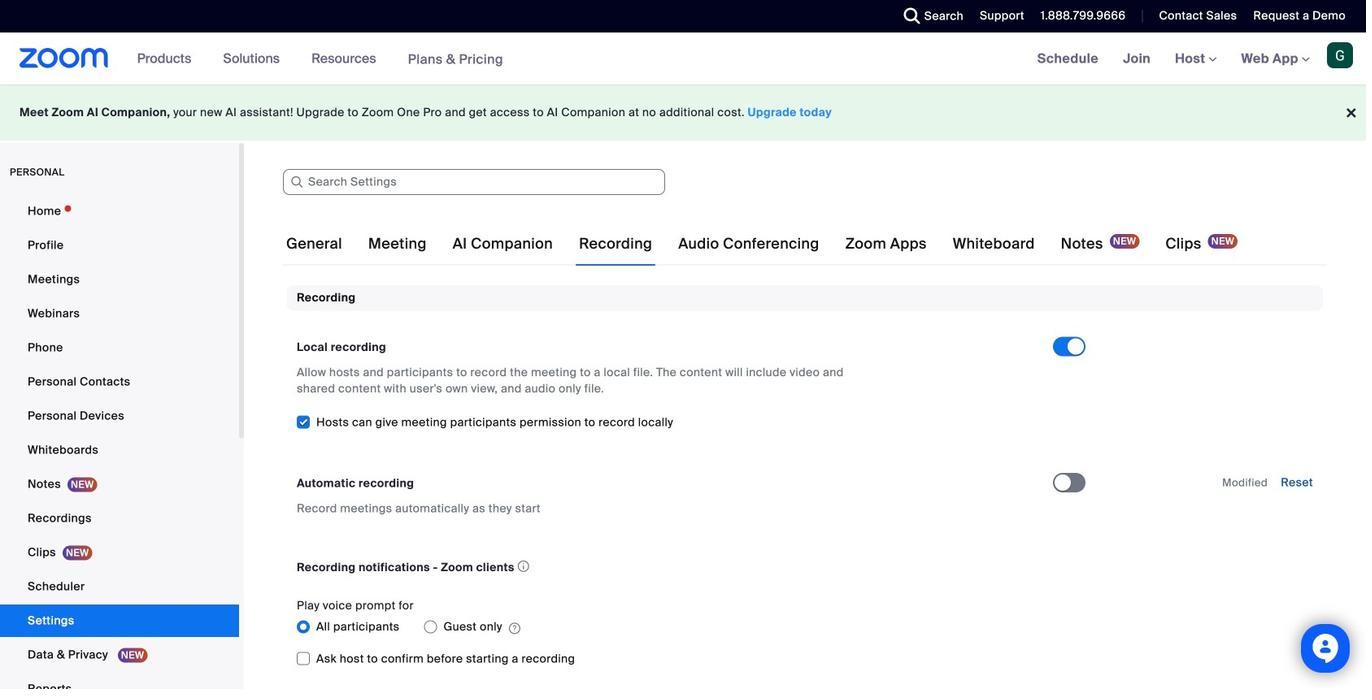 Task type: describe. For each thing, give the bounding box(es) containing it.
tabs of my account settings page tab list
[[283, 221, 1241, 267]]

info outline image
[[518, 556, 529, 577]]

learn more about guest only image
[[509, 622, 520, 636]]

personal menu menu
[[0, 195, 239, 690]]

Search Settings text field
[[283, 169, 665, 195]]

recording element
[[287, 285, 1323, 690]]

product information navigation
[[125, 33, 515, 86]]



Task type: vqa. For each thing, say whether or not it's contained in the screenshot.
option group within Recording element
yes



Task type: locate. For each thing, give the bounding box(es) containing it.
zoom logo image
[[20, 48, 109, 68]]

application inside recording element
[[297, 556, 1038, 578]]

option group
[[297, 614, 1053, 640]]

profile picture image
[[1327, 42, 1353, 68]]

application
[[297, 556, 1038, 578]]

option group inside recording element
[[297, 614, 1053, 640]]

footer
[[0, 85, 1366, 141]]

meetings navigation
[[1025, 33, 1366, 86]]

banner
[[0, 33, 1366, 86]]



